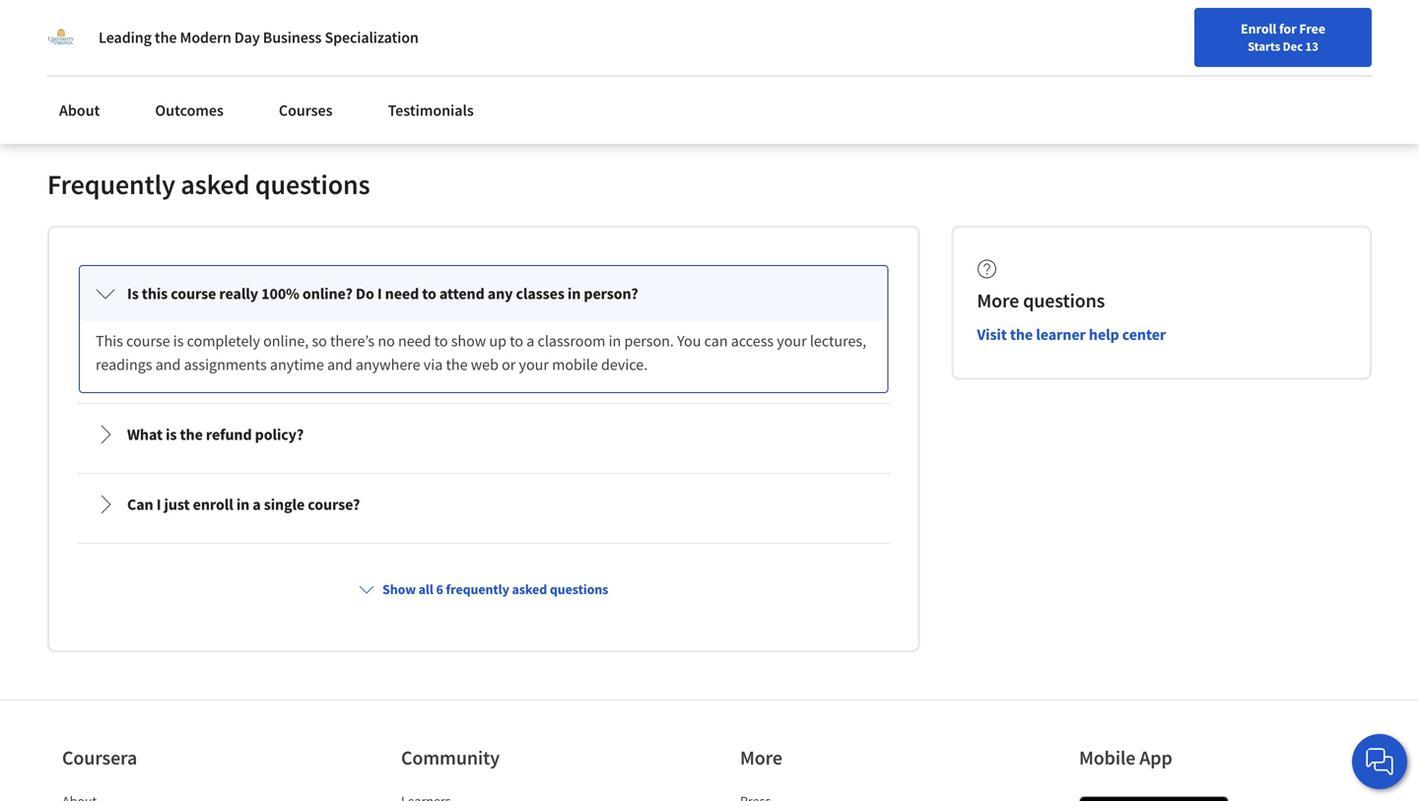 Task type: locate. For each thing, give the bounding box(es) containing it.
is inside this course is completely online, so there's no need to show up to a classroom in person. you can access your lectures, readings and assignments anytime and anywhere via the web or your mobile device.
[[173, 331, 184, 351]]

asked down outcomes link at the top left
[[181, 167, 250, 201]]

1 vertical spatial questions
[[1023, 288, 1105, 313]]

need
[[385, 284, 419, 303], [398, 331, 431, 351]]

refund
[[206, 425, 252, 444]]

you
[[677, 331, 701, 351]]

2 vertical spatial questions
[[550, 580, 608, 598]]

the left refund
[[180, 425, 203, 444]]

1 horizontal spatial a
[[527, 331, 534, 351]]

1 horizontal spatial your
[[777, 331, 807, 351]]

chat with us image
[[1364, 746, 1396, 778]]

2 horizontal spatial questions
[[1023, 288, 1105, 313]]

is right what
[[166, 425, 177, 444]]

what is the refund policy? button
[[80, 407, 887, 462]]

your right or
[[519, 355, 549, 374]]

what
[[127, 425, 163, 444]]

0 horizontal spatial more
[[740, 745, 782, 770]]

2 and from the left
[[327, 355, 352, 374]]

list item for coursera
[[62, 791, 230, 801]]

free
[[1299, 20, 1326, 37]]

to inside dropdown button
[[422, 284, 436, 303]]

just
[[164, 495, 190, 514]]

i right do
[[377, 284, 382, 303]]

is
[[127, 284, 139, 303]]

questions inside dropdown button
[[550, 580, 608, 598]]

1 vertical spatial asked
[[512, 580, 547, 598]]

your right the "access"
[[777, 331, 807, 351]]

1 vertical spatial a
[[253, 495, 261, 514]]

need inside dropdown button
[[385, 284, 419, 303]]

to for show
[[434, 331, 448, 351]]

to up the via
[[434, 331, 448, 351]]

2 horizontal spatial in
[[609, 331, 621, 351]]

1 horizontal spatial i
[[377, 284, 382, 303]]

the
[[155, 28, 177, 47], [1010, 325, 1033, 344], [446, 355, 468, 374], [180, 425, 203, 444]]

1 horizontal spatial and
[[327, 355, 352, 374]]

and right readings
[[155, 355, 181, 374]]

lectures,
[[810, 331, 866, 351]]

classroom
[[538, 331, 606, 351]]

and down there's
[[327, 355, 352, 374]]

frequently
[[446, 580, 509, 598]]

0 vertical spatial more
[[977, 288, 1019, 313]]

0 vertical spatial i
[[377, 284, 382, 303]]

0 vertical spatial is
[[173, 331, 184, 351]]

1 horizontal spatial asked
[[512, 580, 547, 598]]

1 horizontal spatial more
[[977, 288, 1019, 313]]

i
[[377, 284, 382, 303], [156, 495, 161, 514]]

testimonials link
[[376, 89, 486, 132]]

0 vertical spatial in
[[568, 284, 581, 303]]

in right classes
[[568, 284, 581, 303]]

to for attend
[[422, 284, 436, 303]]

0 horizontal spatial course
[[126, 331, 170, 351]]

need right no
[[398, 331, 431, 351]]

and
[[155, 355, 181, 374], [327, 355, 352, 374]]

assignments
[[184, 355, 267, 374]]

is left "completely"
[[173, 331, 184, 351]]

to right up
[[510, 331, 523, 351]]

0 vertical spatial a
[[527, 331, 534, 351]]

testimonials
[[388, 101, 474, 120]]

1 vertical spatial more
[[740, 745, 782, 770]]

1 vertical spatial is
[[166, 425, 177, 444]]

a inside dropdown button
[[253, 495, 261, 514]]

0 horizontal spatial your
[[519, 355, 549, 374]]

course right this
[[171, 284, 216, 303]]

mobile
[[552, 355, 598, 374]]

0 horizontal spatial questions
[[255, 167, 370, 201]]

more
[[977, 288, 1019, 313], [740, 745, 782, 770]]

2 horizontal spatial list item
[[740, 791, 908, 801]]

1 horizontal spatial questions
[[550, 580, 608, 598]]

2 vertical spatial in
[[236, 495, 250, 514]]

in
[[568, 284, 581, 303], [609, 331, 621, 351], [236, 495, 250, 514]]

is
[[173, 331, 184, 351], [166, 425, 177, 444]]

need right do
[[385, 284, 419, 303]]

need for no
[[398, 331, 431, 351]]

visit the learner help center link
[[977, 325, 1166, 344]]

0 horizontal spatial list item
[[62, 791, 230, 801]]

asked inside dropdown button
[[512, 580, 547, 598]]

policy?
[[255, 425, 304, 444]]

courses link
[[267, 89, 345, 132]]

is this course really 100% online? do i need to attend any classes in person?
[[127, 284, 638, 303]]

to left attend
[[422, 284, 436, 303]]

asked
[[181, 167, 250, 201], [512, 580, 547, 598]]

3 list item from the left
[[740, 791, 908, 801]]

i left just
[[156, 495, 161, 514]]

in up device.
[[609, 331, 621, 351]]

1 vertical spatial course
[[126, 331, 170, 351]]

anywhere
[[356, 355, 420, 374]]

to
[[422, 284, 436, 303], [434, 331, 448, 351], [510, 331, 523, 351]]

learner
[[1036, 325, 1086, 344]]

find your new career
[[909, 62, 1033, 80]]

1 vertical spatial need
[[398, 331, 431, 351]]

questions
[[255, 167, 370, 201], [1023, 288, 1105, 313], [550, 580, 608, 598]]

show notifications image
[[1190, 64, 1214, 88]]

1 horizontal spatial course
[[171, 284, 216, 303]]

1 vertical spatial in
[[609, 331, 621, 351]]

in right enroll
[[236, 495, 250, 514]]

this
[[96, 331, 123, 351]]

list item
[[62, 791, 230, 801], [401, 791, 569, 801], [740, 791, 908, 801]]

asked right frequently
[[512, 580, 547, 598]]

0 horizontal spatial i
[[156, 495, 161, 514]]

course up readings
[[126, 331, 170, 351]]

1 horizontal spatial list item
[[401, 791, 569, 801]]

career
[[995, 62, 1033, 80]]

person.
[[624, 331, 674, 351]]

business
[[263, 28, 322, 47]]

anytime
[[270, 355, 324, 374]]

0 horizontal spatial a
[[253, 495, 261, 514]]

0 vertical spatial asked
[[181, 167, 250, 201]]

0 horizontal spatial and
[[155, 355, 181, 374]]

2 vertical spatial your
[[519, 355, 549, 374]]

a right up
[[527, 331, 534, 351]]

find
[[909, 62, 935, 80]]

0 vertical spatial questions
[[255, 167, 370, 201]]

need inside this course is completely online, so there's no need to show up to a classroom in person. you can access your lectures, readings and assignments anytime and anywhere via the web or your mobile device.
[[398, 331, 431, 351]]

about link
[[47, 89, 112, 132]]

1 horizontal spatial in
[[568, 284, 581, 303]]

0 horizontal spatial in
[[236, 495, 250, 514]]

the right the via
[[446, 355, 468, 374]]

show all 6 frequently asked questions
[[382, 580, 608, 598]]

None search field
[[281, 52, 606, 91]]

is this course really 100% online? do i need to attend any classes in person? button
[[80, 266, 887, 321]]

mobile
[[1079, 745, 1136, 770]]

more for more questions
[[977, 288, 1019, 313]]

online,
[[263, 331, 309, 351]]

1 list item from the left
[[62, 791, 230, 801]]

your right the find
[[937, 62, 963, 80]]

do
[[356, 284, 374, 303]]

a left single
[[253, 495, 261, 514]]

1 vertical spatial i
[[156, 495, 161, 514]]

2 list item from the left
[[401, 791, 569, 801]]

coursera image
[[24, 55, 149, 87]]

modern
[[180, 28, 231, 47]]

course
[[171, 284, 216, 303], [126, 331, 170, 351]]

0 vertical spatial course
[[171, 284, 216, 303]]

0 vertical spatial need
[[385, 284, 419, 303]]

2 horizontal spatial your
[[937, 62, 963, 80]]

1 vertical spatial your
[[777, 331, 807, 351]]

your
[[937, 62, 963, 80], [777, 331, 807, 351], [519, 355, 549, 374]]

can
[[127, 495, 153, 514]]



Task type: describe. For each thing, give the bounding box(es) containing it.
download on the app store image
[[1079, 796, 1229, 801]]

100%
[[261, 284, 299, 303]]

starts
[[1248, 38, 1280, 54]]

english
[[1078, 62, 1126, 81]]

frequently asked questions
[[47, 167, 370, 201]]

course inside this course is completely online, so there's no need to show up to a classroom in person. you can access your lectures, readings and assignments anytime and anywhere via the web or your mobile device.
[[126, 331, 170, 351]]

show
[[451, 331, 486, 351]]

more questions
[[977, 288, 1105, 313]]

any
[[488, 284, 513, 303]]

visit the learner help center
[[977, 325, 1166, 344]]

visit
[[977, 325, 1007, 344]]

enroll for free starts dec 13
[[1241, 20, 1326, 54]]

device.
[[601, 355, 648, 374]]

is inside dropdown button
[[166, 425, 177, 444]]

english button
[[1043, 39, 1161, 103]]

or
[[502, 355, 516, 374]]

enroll
[[193, 495, 233, 514]]

person?
[[584, 284, 638, 303]]

coursera
[[62, 745, 137, 770]]

enroll
[[1241, 20, 1277, 37]]

university of virginia image
[[47, 24, 75, 51]]

via
[[424, 355, 443, 374]]

outcomes
[[155, 101, 224, 120]]

this course is completely online, so there's no need to show up to a classroom in person. you can access your lectures, readings and assignments anytime and anywhere via the web or your mobile device.
[[96, 331, 870, 374]]

about
[[59, 101, 100, 120]]

mobile app
[[1079, 745, 1172, 770]]

classes
[[516, 284, 565, 303]]

more for more
[[740, 745, 782, 770]]

frequently
[[47, 167, 175, 201]]

find your new career link
[[899, 59, 1043, 84]]

13
[[1305, 38, 1319, 54]]

the inside dropdown button
[[180, 425, 203, 444]]

leading
[[99, 28, 152, 47]]

can
[[704, 331, 728, 351]]

dec
[[1283, 38, 1303, 54]]

what is the refund policy?
[[127, 425, 304, 444]]

new
[[966, 62, 992, 80]]

access
[[731, 331, 774, 351]]

show all 6 frequently asked questions button
[[351, 572, 616, 607]]

the inside this course is completely online, so there's no need to show up to a classroom in person. you can access your lectures, readings and assignments anytime and anywhere via the web or your mobile device.
[[446, 355, 468, 374]]

specialization
[[325, 28, 419, 47]]

list item for community
[[401, 791, 569, 801]]

in inside this course is completely online, so there's no need to show up to a classroom in person. you can access your lectures, readings and assignments anytime and anywhere via the web or your mobile device.
[[609, 331, 621, 351]]

up
[[489, 331, 507, 351]]

a inside this course is completely online, so there's no need to show up to a classroom in person. you can access your lectures, readings and assignments anytime and anywhere via the web or your mobile device.
[[527, 331, 534, 351]]

courses
[[279, 101, 333, 120]]

individuals
[[53, 10, 131, 30]]

1 and from the left
[[155, 355, 181, 374]]

community
[[401, 745, 500, 770]]

0 horizontal spatial asked
[[181, 167, 250, 201]]

single
[[264, 495, 305, 514]]

this
[[142, 284, 168, 303]]

all
[[419, 580, 433, 598]]

the left modern
[[155, 28, 177, 47]]

leading the modern day business specialization
[[99, 28, 419, 47]]

6
[[436, 580, 443, 598]]

course?
[[308, 495, 360, 514]]

list item for more
[[740, 791, 908, 801]]

center
[[1122, 325, 1166, 344]]

the right visit
[[1010, 325, 1033, 344]]

collapsed list
[[73, 259, 894, 767]]

there's
[[330, 331, 375, 351]]

online?
[[302, 284, 353, 303]]

course inside is this course really 100% online? do i need to attend any classes in person? dropdown button
[[171, 284, 216, 303]]

app
[[1140, 745, 1172, 770]]

completely
[[187, 331, 260, 351]]

day
[[234, 28, 260, 47]]

0 vertical spatial your
[[937, 62, 963, 80]]

so
[[312, 331, 327, 351]]

need for i
[[385, 284, 419, 303]]

web
[[471, 355, 499, 374]]

individuals link
[[24, 0, 139, 39]]

help
[[1089, 325, 1119, 344]]

outcomes link
[[143, 89, 235, 132]]

can i just enroll in a single course?
[[127, 495, 360, 514]]

show
[[382, 580, 416, 598]]

for
[[1279, 20, 1297, 37]]

can i just enroll in a single course? button
[[80, 477, 887, 532]]

attend
[[439, 284, 485, 303]]

no
[[378, 331, 395, 351]]

really
[[219, 284, 258, 303]]

readings
[[96, 355, 152, 374]]



Task type: vqa. For each thing, say whether or not it's contained in the screenshot.
bottommost asked
yes



